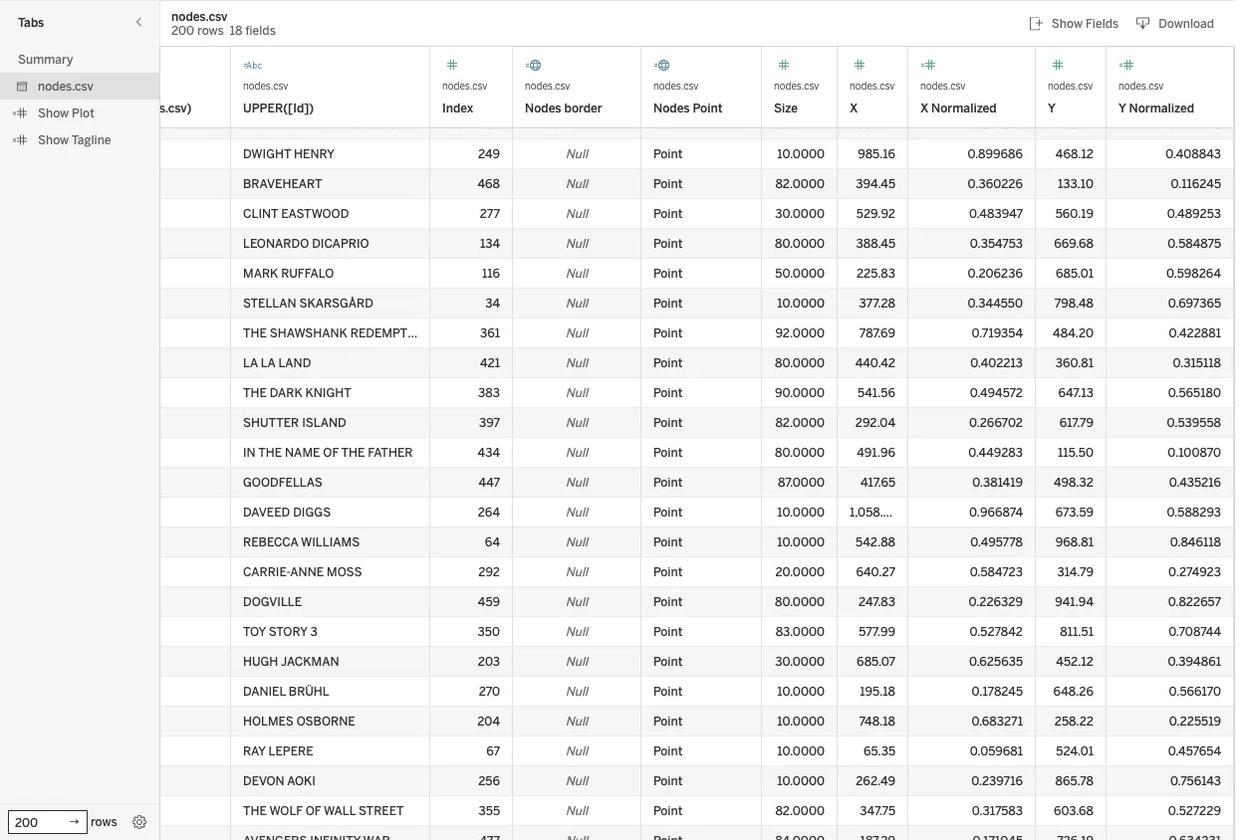 Task type: vqa. For each thing, say whether or not it's contained in the screenshot.


Task type: locate. For each thing, give the bounding box(es) containing it.
number image
[[774, 56, 794, 76], [850, 56, 870, 76], [1048, 56, 1068, 76]]

3 82.0000 from the top
[[775, 804, 825, 819]]

7 cell from the left
[[838, 110, 908, 139]]

1 horizontal spatial normalized
[[1129, 101, 1194, 116]]

number image up 985.16
[[850, 56, 870, 76]]

11 row from the top
[[0, 408, 1234, 438]]

798.48
[[1055, 296, 1094, 311]]

of left wall
[[306, 804, 321, 819]]

6 null from the top
[[566, 296, 588, 311]]

null for 249
[[566, 147, 588, 161]]

16 row from the top
[[0, 558, 1234, 588]]

22 null from the top
[[566, 774, 588, 789]]

point for 421
[[653, 356, 683, 371]]

row group containing summary
[[0, 46, 159, 153]]

8 10.0000 from the top
[[777, 774, 825, 789]]

1 horizontal spatial x
[[920, 101, 928, 116]]

5 cell from the left
[[641, 110, 762, 139]]

13 row from the top
[[0, 468, 1234, 498]]

12 row from the top
[[0, 438, 1234, 468]]

292
[[478, 565, 500, 580]]

0.527229
[[1168, 804, 1221, 819]]

1 geographic image from the left
[[525, 56, 545, 76]]

show left plot
[[38, 106, 69, 120]]

null for 361
[[566, 326, 588, 341]]

383
[[478, 386, 500, 400]]

nodes.csv inside nodes.csv upper([id])
[[243, 80, 288, 92]]

19 null from the top
[[566, 685, 588, 699]]

1 horizontal spatial number image
[[850, 56, 870, 76]]

10.0000 left 262.49
[[777, 774, 825, 789]]

show for show plot
[[38, 106, 69, 120]]

number image up size at the top right of page
[[774, 56, 794, 76]]

the
[[243, 326, 267, 341], [243, 386, 267, 400], [258, 446, 282, 460], [341, 446, 365, 460], [243, 804, 267, 819]]

10.0000 up '20.0000'
[[777, 535, 825, 550]]

row containing ray lepere
[[0, 737, 1234, 767]]

80.0000 up "50.0000"
[[775, 237, 825, 251]]

row containing dogville
[[0, 588, 1234, 618]]

80.0000 down '20.0000'
[[775, 595, 825, 610]]

3 null from the top
[[566, 207, 588, 221]]

1 horizontal spatial of
[[323, 446, 339, 460]]

string image
[[243, 56, 263, 76]]

nodes for nodes point
[[653, 101, 690, 116]]

1 vertical spatial 82.0000
[[775, 416, 825, 430]]

67
[[486, 745, 500, 759]]

24 row from the top
[[0, 797, 1234, 827]]

dogville
[[243, 595, 302, 610]]

0.719354
[[972, 326, 1023, 341]]

15 null from the top
[[566, 565, 588, 580]]

82.0000 down 90.0000
[[775, 416, 825, 430]]

3 number image from the left
[[1048, 56, 1068, 76]]

82.0000 for 347.75
[[775, 804, 825, 819]]

1 horizontal spatial la
[[261, 356, 275, 371]]

show inside dropdown button
[[1052, 16, 1083, 31]]

0.315118
[[1173, 356, 1221, 371]]

10.0000 down size at the top right of page
[[777, 147, 825, 161]]

377.28
[[859, 296, 896, 311]]

0 vertical spatial rows
[[197, 23, 224, 38]]

hugh jackman
[[243, 655, 339, 669]]

carrie-anne moss
[[243, 565, 362, 580]]

show plot field table element
[[0, 100, 159, 127]]

447
[[479, 476, 500, 490]]

23 row from the top
[[0, 767, 1234, 797]]

7 null from the top
[[566, 326, 588, 341]]

4 10.0000 from the top
[[777, 535, 825, 550]]

9 cell from the left
[[1036, 110, 1107, 139]]

y
[[1048, 101, 1056, 116], [1119, 101, 1126, 116]]

2 y from the left
[[1119, 101, 1126, 116]]

20 null from the top
[[566, 715, 588, 729]]

nodes for nodes border
[[525, 101, 561, 116]]

normalized inside nodes.csv x normalized
[[931, 101, 997, 116]]

11 null from the top
[[566, 446, 588, 460]]

show left the fields at the top right of the page
[[1052, 16, 1083, 31]]

point for 447
[[653, 476, 683, 490]]

355
[[479, 804, 500, 819]]

mark ruffalo
[[243, 266, 334, 281]]

3
[[310, 625, 317, 640]]

0 horizontal spatial normalized
[[931, 101, 997, 116]]

0 horizontal spatial x
[[850, 101, 858, 116]]

80.0000 up 90.0000
[[775, 356, 825, 371]]

toy
[[243, 625, 266, 640]]

0.584875
[[1168, 237, 1221, 251]]

203
[[478, 655, 500, 669]]

of
[[323, 446, 339, 460], [306, 804, 321, 819]]

y up 468.12
[[1048, 101, 1056, 116]]

skarsgård
[[299, 296, 373, 311]]

1 nodes from the left
[[525, 101, 561, 116]]

17 row from the top
[[0, 588, 1234, 618]]

8 null from the top
[[566, 356, 588, 371]]

10.0000 down "87.0000" at the bottom of the page
[[777, 506, 825, 520]]

braveheart
[[243, 177, 322, 191]]

0.899686
[[968, 147, 1023, 161]]

2 vertical spatial 82.0000
[[775, 804, 825, 819]]

1,058.73
[[850, 506, 896, 520]]

show for show tagline
[[38, 132, 69, 147]]

14 row from the top
[[0, 498, 1234, 528]]

nodes right border
[[653, 101, 690, 116]]

10.0000 down 83.0000
[[777, 685, 825, 699]]

2 horizontal spatial number image
[[1119, 56, 1139, 76]]

2 30.0000 from the top
[[775, 655, 825, 669]]

null
[[566, 147, 588, 161], [566, 177, 588, 191], [566, 207, 588, 221], [566, 237, 588, 251], [566, 266, 588, 281], [566, 296, 588, 311], [566, 326, 588, 341], [566, 356, 588, 371], [566, 386, 588, 400], [566, 416, 588, 430], [566, 446, 588, 460], [566, 476, 588, 490], [566, 506, 588, 520], [566, 535, 588, 550], [566, 565, 588, 580], [566, 595, 588, 610], [566, 625, 588, 640], [566, 655, 588, 669], [566, 685, 588, 699], [566, 715, 588, 729], [566, 745, 588, 759], [566, 774, 588, 789], [566, 804, 588, 819]]

225.83
[[857, 266, 896, 281]]

116
[[482, 266, 500, 281]]

clint eastwood
[[243, 207, 349, 221]]

10.0000 for 1,058.73
[[777, 506, 825, 520]]

2 number image from the left
[[920, 56, 940, 76]]

null for 116
[[566, 266, 588, 281]]

1 number image from the left
[[442, 56, 462, 76]]

1 null from the top
[[566, 147, 588, 161]]

2 82.0000 from the top
[[775, 416, 825, 430]]

0.683271
[[972, 715, 1023, 729]]

30.0000 down 83.0000
[[775, 655, 825, 669]]

point for 204
[[653, 715, 683, 729]]

0.625635
[[969, 655, 1023, 669]]

point for 468
[[653, 177, 683, 191]]

null for 468
[[566, 177, 588, 191]]

1 30.0000 from the top
[[775, 207, 825, 221]]

2 horizontal spatial number image
[[1048, 56, 1068, 76]]

10.0000 left "65.35"
[[777, 745, 825, 759]]

y inside nodes.csv y normalized
[[1119, 101, 1126, 116]]

258.22
[[1055, 715, 1094, 729]]

6 cell from the left
[[762, 110, 838, 139]]

point for 64
[[653, 535, 683, 550]]

18 null from the top
[[566, 655, 588, 669]]

row containing movie
[[0, 797, 1234, 827]]

row containing braveheart
[[0, 169, 1234, 199]]

null for 397
[[566, 416, 588, 430]]

0.588293
[[1167, 506, 1221, 520]]

upper([id])
[[243, 101, 314, 116]]

normalized up 0.899686
[[931, 101, 997, 116]]

0 horizontal spatial la
[[243, 356, 258, 371]]

80.0000 for 247.83
[[775, 595, 825, 610]]

21 null from the top
[[566, 745, 588, 759]]

2 x from the left
[[920, 101, 928, 116]]

nodes.csv 200 rows  18 fields
[[171, 9, 276, 38]]

y down the fields at the top right of the page
[[1119, 101, 1126, 116]]

5 row from the top
[[0, 229, 1234, 259]]

2 normalized from the left
[[1129, 101, 1194, 116]]

1 row from the top
[[0, 110, 1234, 139]]

3 row group from the top
[[0, 169, 1234, 468]]

null for 256
[[566, 774, 588, 789]]

10.0000 up '92.0000'
[[777, 296, 825, 311]]

541.56
[[858, 386, 896, 400]]

number image for y
[[1048, 56, 1068, 76]]

point for 134
[[653, 237, 683, 251]]

5 10.0000 from the top
[[777, 685, 825, 699]]

number image down show fields dropdown button
[[1048, 56, 1068, 76]]

null for 355
[[566, 804, 588, 819]]

row group containing goodfellas
[[0, 468, 1234, 767]]

show fields button
[[1021, 10, 1128, 36]]

1 row group from the top
[[0, 0, 1234, 169]]

6 row from the top
[[0, 259, 1234, 289]]

640.27
[[856, 565, 896, 580]]

5 null from the top
[[566, 266, 588, 281]]

9 row from the top
[[0, 349, 1234, 379]]

20 row from the top
[[0, 677, 1234, 707]]

19 row from the top
[[0, 647, 1234, 677]]

rows right rows text field
[[91, 815, 117, 830]]

4 row from the top
[[0, 199, 1234, 229]]

2 10.0000 from the top
[[777, 296, 825, 311]]

7 row from the top
[[0, 289, 1234, 319]]

133.10
[[1058, 177, 1094, 191]]

10 row from the top
[[0, 379, 1234, 408]]

brühl
[[289, 685, 329, 699]]

685.07
[[857, 655, 896, 669]]

number image for y
[[1119, 56, 1139, 76]]

17 null from the top
[[566, 625, 588, 640]]

fields
[[1086, 16, 1119, 31]]

1 vertical spatial 30.0000
[[775, 655, 825, 669]]

347.75
[[860, 804, 896, 819]]

4 80.0000 from the top
[[775, 595, 825, 610]]

point for 397
[[653, 416, 683, 430]]

247.83
[[859, 595, 896, 610]]

normalized up 0.408843
[[1129, 101, 1194, 116]]

195.18
[[860, 685, 896, 699]]

father
[[368, 446, 413, 460]]

point for 256
[[653, 774, 683, 789]]

2 null from the top
[[566, 177, 588, 191]]

82.0000 left 394.45
[[775, 177, 825, 191]]

0 horizontal spatial rows
[[91, 815, 117, 830]]

1 horizontal spatial y
[[1119, 101, 1126, 116]]

summary
[[18, 52, 73, 66]]

point for 355
[[653, 804, 683, 819]]

10.0000 for 377.28
[[777, 296, 825, 311]]

2 row from the top
[[0, 139, 1234, 169]]

0 vertical spatial 30.0000
[[775, 207, 825, 221]]

83.0000
[[776, 625, 825, 640]]

3 80.0000 from the top
[[775, 446, 825, 460]]

82.0000 for 394.45
[[775, 177, 825, 191]]

number image
[[442, 56, 462, 76], [920, 56, 940, 76], [1119, 56, 1139, 76]]

number image up nodes.csv y normalized at the right
[[1119, 56, 1139, 76]]

osborne
[[296, 715, 355, 729]]

2 80.0000 from the top
[[775, 356, 825, 371]]

row containing rebecca williams
[[0, 528, 1234, 558]]

normalized for x normalized
[[931, 101, 997, 116]]

0 horizontal spatial of
[[306, 804, 321, 819]]

point for 270
[[653, 685, 683, 699]]

3 row from the top
[[0, 169, 1234, 199]]

10 null from the top
[[566, 416, 588, 430]]

number image up nodes.csv x normalized
[[920, 56, 940, 76]]

92.0000
[[775, 326, 825, 341]]

geographic image up nodes border
[[525, 56, 545, 76]]

21 row from the top
[[0, 707, 1234, 737]]

23 null from the top
[[566, 804, 588, 819]]

1 10.0000 from the top
[[777, 147, 825, 161]]

397
[[479, 416, 500, 430]]

2 vertical spatial show
[[38, 132, 69, 147]]

the left dark
[[243, 386, 267, 400]]

5 row group from the top
[[0, 767, 1234, 841]]

point for 249
[[653, 147, 683, 161]]

the left wolf
[[243, 804, 267, 819]]

row containing daveed diggs
[[0, 498, 1234, 528]]

65.35
[[864, 745, 896, 759]]

1 vertical spatial of
[[306, 804, 321, 819]]

number image up index
[[442, 56, 462, 76]]

1 vertical spatial rows
[[91, 815, 117, 830]]

toy story 3
[[243, 625, 317, 640]]

10.0000 for 542.88
[[777, 535, 825, 550]]

nodes.csv inside nodes.csv y normalized
[[1119, 80, 1164, 92]]

0 vertical spatial show
[[1052, 16, 1083, 31]]

nodes left border
[[525, 101, 561, 116]]

null for 270
[[566, 685, 588, 699]]

dwight
[[243, 147, 291, 161]]

0.566170
[[1169, 685, 1221, 699]]

0 horizontal spatial y
[[1048, 101, 1056, 116]]

row containing la la land
[[0, 349, 1234, 379]]

82.0000 left the 347.75
[[775, 804, 825, 819]]

row containing leonardo dicaprio
[[0, 229, 1234, 259]]

82.0000
[[775, 177, 825, 191], [775, 416, 825, 430], [775, 804, 825, 819]]

80.0000 up "87.0000" at the bottom of the page
[[775, 446, 825, 460]]

0 horizontal spatial nodes
[[525, 101, 561, 116]]

10.0000 left 748.18
[[777, 715, 825, 729]]

1 horizontal spatial geographic image
[[653, 56, 673, 76]]

3 number image from the left
[[1119, 56, 1139, 76]]

4 null from the top
[[566, 237, 588, 251]]

30.0000 up "50.0000"
[[775, 207, 825, 221]]

2 geographic image from the left
[[653, 56, 673, 76]]

1 80.0000 from the top
[[775, 237, 825, 251]]

3 10.0000 from the top
[[777, 506, 825, 520]]

null for 383
[[566, 386, 588, 400]]

null for 64
[[566, 535, 588, 550]]

null for 459
[[566, 595, 588, 610]]

16 null from the top
[[566, 595, 588, 610]]

normalized inside nodes.csv y normalized
[[1129, 101, 1194, 116]]

geographic image
[[525, 56, 545, 76], [653, 56, 673, 76]]

the down stellan
[[243, 326, 267, 341]]

2 row group from the top
[[0, 46, 159, 153]]

of right the name
[[323, 446, 339, 460]]

geographic image up nodes point
[[653, 56, 673, 76]]

show
[[1052, 16, 1083, 31], [38, 106, 69, 120], [38, 132, 69, 147]]

34
[[485, 296, 500, 311]]

row
[[0, 110, 1234, 139], [0, 139, 1234, 169], [0, 169, 1234, 199], [0, 199, 1234, 229], [0, 229, 1234, 259], [0, 259, 1234, 289], [0, 289, 1234, 319], [0, 319, 1234, 349], [0, 349, 1234, 379], [0, 379, 1234, 408], [0, 408, 1234, 438], [0, 438, 1234, 468], [0, 468, 1234, 498], [0, 498, 1234, 528], [0, 528, 1234, 558], [0, 558, 1234, 588], [0, 588, 1234, 618], [0, 618, 1234, 647], [0, 647, 1234, 677], [0, 677, 1234, 707], [0, 707, 1234, 737], [0, 737, 1234, 767], [0, 767, 1234, 797], [0, 797, 1234, 827], [0, 827, 1234, 841]]

1 horizontal spatial nodes
[[653, 101, 690, 116]]

the dark knight
[[243, 386, 351, 400]]

nodes point
[[653, 101, 723, 116]]

2 nodes from the left
[[653, 101, 690, 116]]

nodes.csv
[[171, 9, 227, 23], [38, 79, 93, 93], [243, 80, 288, 92], [442, 80, 488, 92], [525, 80, 570, 92], [653, 80, 699, 92], [774, 80, 819, 92], [850, 80, 895, 92], [920, 80, 966, 92], [1048, 80, 1093, 92], [1119, 80, 1164, 92]]

number image for x
[[850, 56, 870, 76]]

2 number image from the left
[[850, 56, 870, 76]]

0.206236
[[968, 266, 1023, 281]]

0 vertical spatial 82.0000
[[775, 177, 825, 191]]

30.0000 for 529.92
[[775, 207, 825, 221]]

ray
[[243, 745, 266, 759]]

row containing mark ruffalo
[[0, 259, 1234, 289]]

goodfellas
[[243, 476, 322, 490]]

the for shawshank
[[243, 326, 267, 341]]

3 cell from the left
[[430, 110, 513, 139]]

13 null from the top
[[566, 506, 588, 520]]

point for 264
[[653, 506, 683, 520]]

4 row group from the top
[[0, 468, 1234, 767]]

1 horizontal spatial number image
[[920, 56, 940, 76]]

811.51
[[1060, 625, 1094, 640]]

6 10.0000 from the top
[[777, 715, 825, 729]]

0 horizontal spatial geographic image
[[525, 56, 545, 76]]

12 null from the top
[[566, 476, 588, 490]]

15 row from the top
[[0, 528, 1234, 558]]

show for show fields
[[1052, 16, 1083, 31]]

1 normalized from the left
[[931, 101, 997, 116]]

null for 277
[[566, 207, 588, 221]]

7 10.0000 from the top
[[777, 745, 825, 759]]

(nodes.csv)
[[126, 101, 192, 116]]

rows left 18
[[197, 23, 224, 38]]

1 82.0000 from the top
[[775, 177, 825, 191]]

14 null from the top
[[566, 535, 588, 550]]

484.20
[[1053, 326, 1094, 341]]

daniel
[[243, 685, 286, 699]]

0 horizontal spatial number image
[[442, 56, 462, 76]]

8 row from the top
[[0, 319, 1234, 349]]

18 row from the top
[[0, 618, 1234, 647]]

story
[[269, 625, 307, 640]]

262.49
[[856, 774, 896, 789]]

show down show plot
[[38, 132, 69, 147]]

nodes.csv inside nodes.csv 200 rows  18 fields
[[171, 9, 227, 23]]

null for 203
[[566, 655, 588, 669]]

cell
[[86, 110, 231, 139], [231, 110, 430, 139], [430, 110, 513, 139], [513, 110, 641, 139], [641, 110, 762, 139], [762, 110, 838, 139], [838, 110, 908, 139], [908, 110, 1036, 139], [1036, 110, 1107, 139], [1107, 110, 1234, 139]]

1 horizontal spatial rows
[[197, 23, 224, 38]]

point for 459
[[653, 595, 683, 610]]

1 number image from the left
[[774, 56, 794, 76]]

0.266702
[[969, 416, 1023, 430]]

22 row from the top
[[0, 737, 1234, 767]]

row containing hugh jackman
[[0, 647, 1234, 677]]

9 null from the top
[[566, 386, 588, 400]]

1 vertical spatial show
[[38, 106, 69, 120]]

0 horizontal spatial number image
[[774, 56, 794, 76]]

row group
[[0, 0, 1234, 169], [0, 46, 159, 153], [0, 169, 1234, 468], [0, 468, 1234, 767], [0, 767, 1234, 841]]

0.598264
[[1166, 266, 1221, 281]]



Task type: describe. For each thing, give the bounding box(es) containing it.
row containing toy story 3
[[0, 618, 1234, 647]]

560.19
[[1056, 207, 1094, 221]]

show fields
[[1052, 16, 1119, 31]]

row containing actor
[[0, 139, 1234, 169]]

point for 361
[[653, 326, 683, 341]]

number image for x
[[920, 56, 940, 76]]

movie
[[98, 804, 131, 819]]

null for 204
[[566, 715, 588, 729]]

normalized for y normalized
[[1129, 101, 1194, 116]]

0.449283
[[968, 446, 1023, 460]]

rows text field
[[8, 811, 88, 835]]

name
[[285, 446, 320, 460]]

x inside nodes.csv x normalized
[[920, 101, 928, 116]]

603.68
[[1054, 804, 1094, 819]]

0.402213
[[970, 356, 1023, 371]]

360.81
[[1056, 356, 1094, 371]]

0.116245
[[1171, 177, 1221, 191]]

647.13
[[1058, 386, 1094, 400]]

actor
[[98, 147, 127, 161]]

mark
[[243, 266, 278, 281]]

shutter island
[[243, 416, 346, 430]]

daveed diggs
[[243, 506, 331, 520]]

0.317583
[[972, 804, 1023, 819]]

the shawshank redemption
[[243, 326, 429, 341]]

0.435216
[[1169, 476, 1221, 490]]

10.0000 for 65.35
[[777, 745, 825, 759]]

null for 34
[[566, 296, 588, 311]]

524.01
[[1056, 745, 1094, 759]]

669.68
[[1054, 237, 1094, 251]]

80.0000 for 491.96
[[775, 446, 825, 460]]

row group containing braveheart
[[0, 169, 1234, 468]]

street
[[359, 804, 404, 819]]

10.0000 for 985.16
[[777, 147, 825, 161]]

the for wolf
[[243, 804, 267, 819]]

row group containing devon aoki
[[0, 767, 1234, 841]]

point for 34
[[653, 296, 683, 311]]

0 vertical spatial of
[[323, 446, 339, 460]]

0.697365
[[1168, 296, 1221, 311]]

null for 350
[[566, 625, 588, 640]]

row containing holmes osborne
[[0, 707, 1234, 737]]

null for 421
[[566, 356, 588, 371]]

10 cell from the left
[[1107, 110, 1234, 139]]

leonardo dicaprio
[[243, 237, 369, 251]]

468.12
[[1056, 147, 1094, 161]]

point for 116
[[653, 266, 683, 281]]

geographic image for nodes point
[[653, 56, 673, 76]]

point for 277
[[653, 207, 683, 221]]

summary table element
[[0, 46, 159, 73]]

87.0000
[[778, 476, 825, 490]]

nodes border
[[525, 101, 602, 116]]

249
[[478, 147, 500, 161]]

row containing stellan skarsgård
[[0, 289, 1234, 319]]

index
[[442, 101, 473, 116]]

point for 67
[[653, 745, 683, 759]]

277
[[480, 207, 500, 221]]

440.42
[[855, 356, 896, 371]]

the for dark
[[243, 386, 267, 400]]

row containing goodfellas
[[0, 468, 1234, 498]]

1 x from the left
[[850, 101, 858, 116]]

null for 292
[[566, 565, 588, 580]]

361
[[480, 326, 500, 341]]

1 la from the left
[[243, 356, 258, 371]]

island
[[302, 416, 346, 430]]

point for 383
[[653, 386, 683, 400]]

null for 434
[[566, 446, 588, 460]]

henry
[[294, 147, 335, 161]]

number image for size
[[774, 56, 794, 76]]

417.65
[[861, 476, 896, 490]]

row containing clint eastwood
[[0, 199, 1234, 229]]

rows inside nodes.csv 200 rows  18 fields
[[197, 23, 224, 38]]

devon
[[243, 774, 285, 789]]

point for 292
[[653, 565, 683, 580]]

clint
[[243, 207, 278, 221]]

nodes.csv inside nodes.csv x normalized
[[920, 80, 966, 92]]

10.0000 for 262.49
[[777, 774, 825, 789]]

80.0000 for 388.45
[[775, 237, 825, 251]]

10.0000 for 195.18
[[777, 685, 825, 699]]

show tagline
[[38, 132, 111, 147]]

0.394861
[[1168, 655, 1221, 669]]

knight
[[305, 386, 351, 400]]

1 y from the left
[[1048, 101, 1056, 116]]

10.0000 for 748.18
[[777, 715, 825, 729]]

748.18
[[859, 715, 896, 729]]

25 row from the top
[[0, 827, 1234, 841]]

0.846118
[[1170, 535, 1221, 550]]

row containing carrie-anne moss
[[0, 558, 1234, 588]]

land
[[278, 356, 311, 371]]

stellan
[[243, 296, 296, 311]]

redemption
[[350, 326, 429, 341]]

685.01
[[1056, 266, 1094, 281]]

hugh
[[243, 655, 278, 669]]

82.0000 for 292.04
[[775, 416, 825, 430]]

8 cell from the left
[[908, 110, 1036, 139]]

the wolf of wall street
[[243, 804, 404, 819]]

2 cell from the left
[[231, 110, 430, 139]]

jackman
[[281, 655, 339, 669]]

the left father
[[341, 446, 365, 460]]

holmes
[[243, 715, 294, 729]]

nodes.csv x normalized
[[920, 80, 997, 116]]

20.0000
[[775, 565, 825, 580]]

nodes.csv inside row group
[[38, 79, 93, 93]]

point for 203
[[653, 655, 683, 669]]

plot
[[72, 106, 94, 120]]

the right in
[[258, 446, 282, 460]]

null for 447
[[566, 476, 588, 490]]

carrie-
[[243, 565, 290, 580]]

wall
[[324, 804, 356, 819]]

0.966874
[[969, 506, 1023, 520]]

row containing the shawshank redemption
[[0, 319, 1234, 349]]

view data table grid
[[0, 0, 1235, 841]]

tabs
[[18, 15, 44, 29]]

row containing the dark knight
[[0, 379, 1234, 408]]

0.226329
[[969, 595, 1023, 610]]

0.756143
[[1170, 774, 1221, 789]]

80.0000 for 440.42
[[775, 356, 825, 371]]

498.32
[[1054, 476, 1094, 490]]

fields
[[245, 23, 276, 38]]

row containing daniel brühl
[[0, 677, 1234, 707]]

row group containing actor
[[0, 0, 1234, 169]]

nodes.csv table element
[[0, 73, 159, 100]]

geographic image for nodes border
[[525, 56, 545, 76]]

row containing shutter island
[[0, 408, 1234, 438]]

moss
[[327, 565, 362, 580]]

459
[[478, 595, 500, 610]]

row containing devon aoki
[[0, 767, 1234, 797]]

null for 134
[[566, 237, 588, 251]]

row containing in the name of the father
[[0, 438, 1234, 468]]

491.96
[[857, 446, 896, 460]]

434
[[478, 446, 500, 460]]

0.344550
[[968, 296, 1023, 311]]

0.489253
[[1167, 207, 1221, 221]]

30.0000 for 685.07
[[775, 655, 825, 669]]

null for 67
[[566, 745, 588, 759]]

daniel brühl
[[243, 685, 329, 699]]

lepere
[[268, 745, 313, 759]]

2 la from the left
[[261, 356, 275, 371]]

null for 264
[[566, 506, 588, 520]]

nodes.csv upper([id])
[[243, 80, 314, 116]]

point for 434
[[653, 446, 683, 460]]

388.45
[[856, 237, 896, 251]]

1 cell from the left
[[86, 110, 231, 139]]

dicaprio
[[312, 237, 369, 251]]

dark
[[270, 386, 302, 400]]

ruffalo
[[281, 266, 334, 281]]

eastwood
[[281, 207, 349, 221]]

point for 350
[[653, 625, 683, 640]]

270
[[479, 685, 500, 699]]

nodes.csv y normalized
[[1119, 80, 1194, 116]]

787.69
[[859, 326, 896, 341]]

daveed
[[243, 506, 290, 520]]

0.408843
[[1166, 147, 1221, 161]]

529.92
[[856, 207, 896, 221]]

type (nodes.csv)
[[98, 101, 192, 116]]

4 cell from the left
[[513, 110, 641, 139]]

0.565180
[[1168, 386, 1221, 400]]

show tagline field table element
[[0, 127, 159, 153]]

0.708744
[[1169, 625, 1221, 640]]



